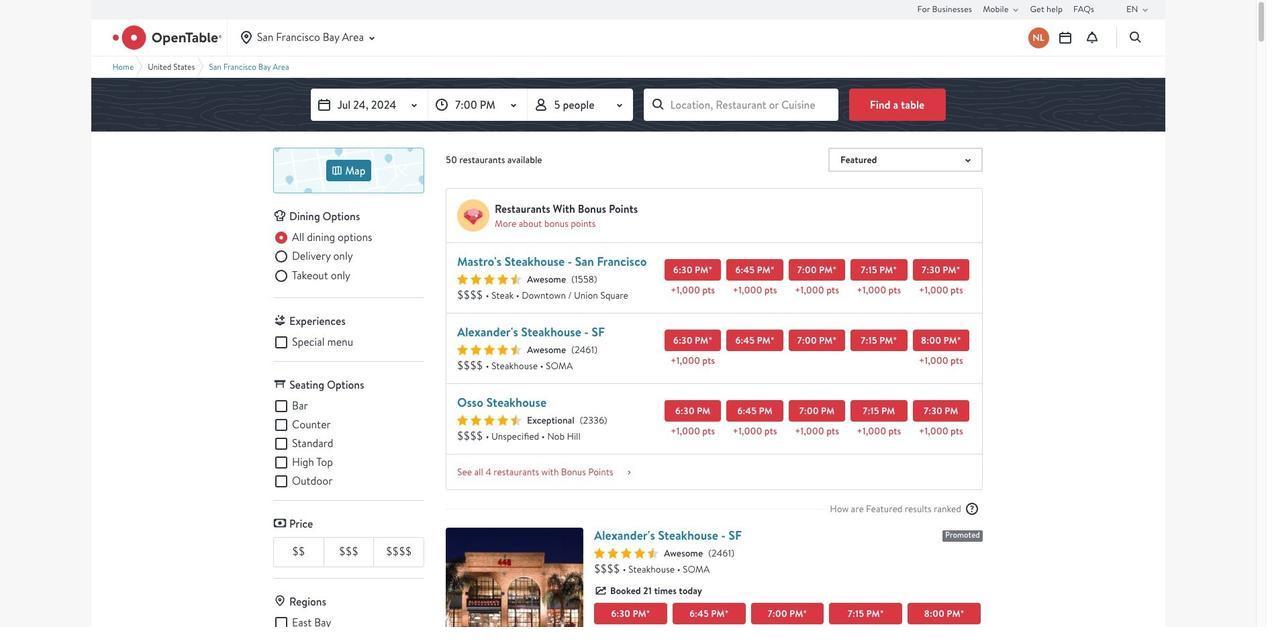 Task type: locate. For each thing, give the bounding box(es) containing it.
bonus point image
[[457, 199, 489, 232]]

4.5 stars image
[[457, 274, 522, 285], [457, 344, 522, 355], [594, 548, 659, 559]]

None field
[[644, 89, 838, 121]]

2 vertical spatial 4.5 stars image
[[594, 548, 659, 559]]

None radio
[[273, 249, 353, 265]]

0 vertical spatial group
[[273, 230, 424, 287]]

None radio
[[273, 230, 372, 246], [273, 268, 351, 284], [273, 230, 372, 246], [273, 268, 351, 284]]

opentable logo image
[[112, 26, 221, 50]]

a photo of alexander's steakhouse - sf restaurant image
[[446, 528, 583, 627]]

1 vertical spatial group
[[273, 398, 424, 490]]

1 group from the top
[[273, 230, 424, 287]]

group
[[273, 230, 424, 287], [273, 398, 424, 490]]

Please input a Location, Restaurant or Cuisine field
[[644, 89, 838, 121]]



Task type: vqa. For each thing, say whether or not it's contained in the screenshot.
13
no



Task type: describe. For each thing, give the bounding box(es) containing it.
0 vertical spatial 4.5 stars image
[[457, 274, 522, 285]]

1 vertical spatial 4.5 stars image
[[457, 344, 522, 355]]

2 group from the top
[[273, 398, 424, 490]]

4.6 stars image
[[457, 415, 522, 426]]



